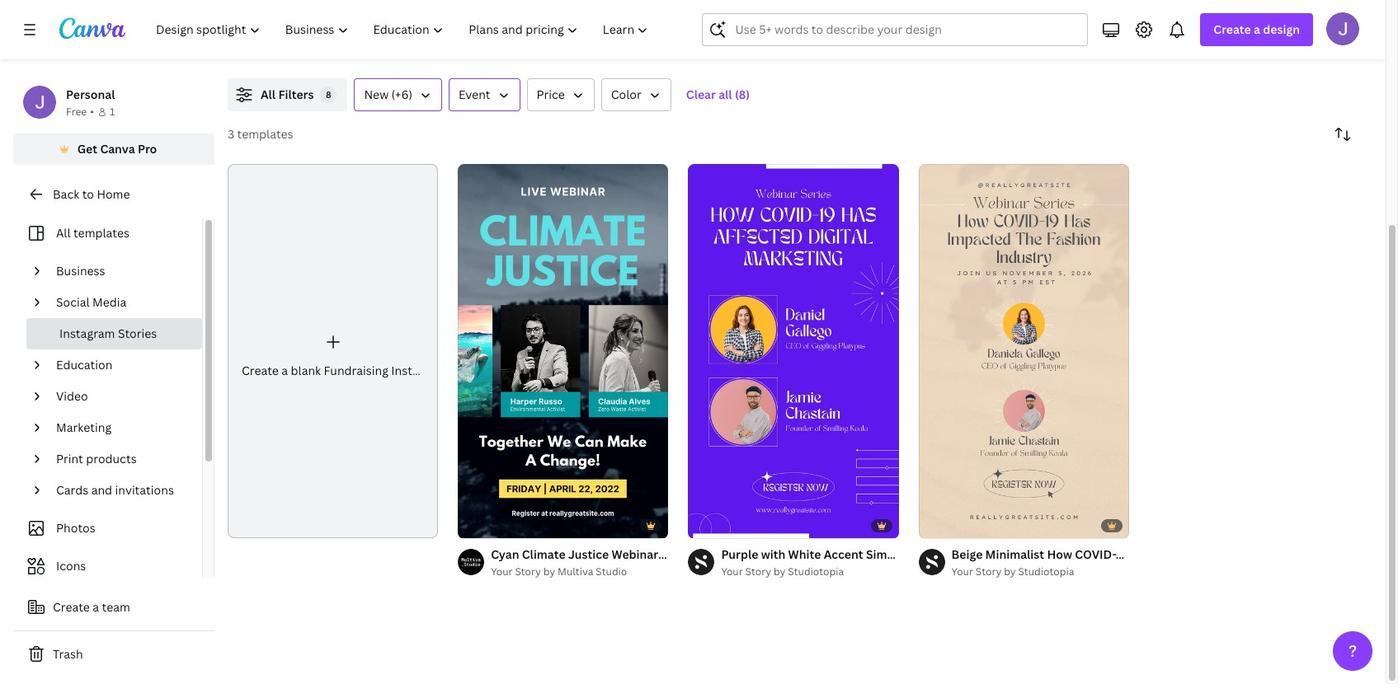 Task type: describe. For each thing, give the bounding box(es) containing it.
your story by studiotopia for 'your story by studiotopia' link related to purple with white accent simple aesthetic digital marketing webinar promotion instagram story "image"
[[721, 565, 844, 579]]

to
[[82, 186, 94, 202]]

climate
[[522, 547, 565, 562]]

social media link
[[49, 287, 192, 318]]

team
[[102, 599, 130, 615]]

filters
[[278, 87, 314, 102]]

print products link
[[49, 443, 192, 475]]

invitations
[[115, 482, 174, 498]]

3 templates
[[228, 126, 293, 142]]

pro
[[138, 141, 157, 156]]

back
[[53, 186, 79, 202]]

your story by multiva studio link
[[491, 564, 668, 580]]

create for create a blank fundraising instagram story
[[242, 363, 279, 378]]

create a design
[[1214, 21, 1300, 37]]

and
[[91, 482, 112, 498]]

cyan climate justice webinar livestream your story link
[[491, 546, 785, 564]]

1
[[110, 104, 115, 119]]

create a team
[[53, 599, 130, 615]]

instagram stories
[[59, 326, 157, 341]]

8
[[326, 88, 331, 101]]

get canva pro button
[[13, 133, 214, 165]]

•
[[90, 104, 94, 119]]

create for create a design
[[1214, 21, 1251, 37]]

event button
[[449, 78, 520, 111]]

icons link
[[23, 551, 192, 582]]

new
[[364, 87, 389, 102]]

back to home link
[[13, 178, 214, 211]]

by for purple with white accent simple aesthetic digital marketing webinar promotion instagram story "image"
[[774, 565, 786, 579]]

price button
[[527, 78, 595, 111]]

get canva pro
[[77, 141, 157, 156]]

3
[[228, 126, 234, 142]]

all for all filters
[[261, 87, 276, 102]]

create a team button
[[13, 591, 214, 624]]

color
[[611, 87, 642, 102]]

your story by studiotopia for 'your story by studiotopia' link associated with beige minimalist how covid-19 has impacted the fashion industry webinar promotion instagram story image
[[952, 565, 1074, 579]]

home
[[97, 186, 130, 202]]

color button
[[601, 78, 671, 111]]

trash
[[53, 646, 83, 662]]

templates for all templates
[[73, 225, 129, 241]]

canva
[[100, 141, 135, 156]]

jacob simon image
[[1326, 12, 1359, 45]]

marketing
[[56, 420, 111, 435]]

a for design
[[1254, 21, 1260, 37]]

all templates
[[56, 225, 129, 241]]

fundraising instagram stories templates image
[[1007, 0, 1359, 59]]

price
[[537, 87, 565, 102]]

business link
[[49, 255, 192, 287]]

your story by studiotopia link for purple with white accent simple aesthetic digital marketing webinar promotion instagram story "image"
[[721, 564, 899, 580]]

cyan
[[491, 547, 519, 562]]

new (+6) button
[[354, 78, 442, 111]]

products
[[86, 451, 137, 467]]

personal
[[66, 86, 115, 102]]

cyan climate justice webinar livestream your story image
[[458, 164, 668, 538]]

new (+6)
[[364, 87, 412, 102]]

all templates link
[[23, 217, 192, 249]]

get
[[77, 141, 97, 156]]

cards and invitations
[[56, 482, 174, 498]]

fundraising
[[324, 363, 388, 378]]



Task type: vqa. For each thing, say whether or not it's contained in the screenshot.
the rightmost studiotopia
yes



Task type: locate. For each thing, give the bounding box(es) containing it.
0 vertical spatial create
[[1214, 21, 1251, 37]]

by inside the cyan climate justice webinar livestream your story your story by multiva studio
[[543, 565, 555, 579]]

cards and invitations link
[[49, 475, 192, 506]]

studiotopia
[[788, 565, 844, 579], [1018, 565, 1074, 579]]

video link
[[49, 381, 192, 412]]

0 horizontal spatial create
[[53, 599, 90, 615]]

2 your story by studiotopia link from the left
[[952, 564, 1129, 580]]

0 vertical spatial a
[[1254, 21, 1260, 37]]

cyan climate justice webinar livestream your story your story by multiva studio
[[491, 547, 785, 579]]

0 vertical spatial templates
[[237, 126, 293, 142]]

all
[[261, 87, 276, 102], [56, 225, 71, 241]]

create inside dropdown button
[[1214, 21, 1251, 37]]

print products
[[56, 451, 137, 467]]

0 horizontal spatial a
[[93, 599, 99, 615]]

templates down back to home
[[73, 225, 129, 241]]

marketing link
[[49, 412, 192, 443]]

purple with white accent simple aesthetic digital marketing webinar promotion instagram story image
[[688, 164, 899, 538]]

1 vertical spatial a
[[282, 363, 288, 378]]

1 your story by studiotopia from the left
[[721, 565, 844, 579]]

all filters
[[261, 87, 314, 102]]

1 horizontal spatial create
[[242, 363, 279, 378]]

social media
[[56, 294, 126, 310]]

0 horizontal spatial your story by studiotopia
[[721, 565, 844, 579]]

stories
[[118, 326, 157, 341]]

2 by from the left
[[774, 565, 786, 579]]

justice
[[568, 547, 609, 562]]

multiva
[[558, 565, 593, 579]]

clear all (8)
[[686, 87, 750, 102]]

story
[[450, 363, 480, 378], [755, 547, 785, 562], [515, 565, 541, 579], [745, 565, 771, 579], [976, 565, 1002, 579]]

a inside dropdown button
[[1254, 21, 1260, 37]]

instagram right fundraising on the left bottom
[[391, 363, 447, 378]]

all down back
[[56, 225, 71, 241]]

all left filters
[[261, 87, 276, 102]]

create a blank fundraising instagram story element
[[228, 164, 480, 538]]

1 vertical spatial create
[[242, 363, 279, 378]]

a left team
[[93, 599, 99, 615]]

1 horizontal spatial your story by studiotopia link
[[952, 564, 1129, 580]]

1 horizontal spatial a
[[282, 363, 288, 378]]

None search field
[[702, 13, 1088, 46]]

by
[[543, 565, 555, 579], [774, 565, 786, 579], [1004, 565, 1016, 579]]

8 filter options selected element
[[320, 87, 337, 103]]

2 horizontal spatial by
[[1004, 565, 1016, 579]]

create left blank on the left bottom
[[242, 363, 279, 378]]

video
[[56, 388, 88, 404]]

templates right 3
[[237, 126, 293, 142]]

all for all templates
[[56, 225, 71, 241]]

your story by studiotopia link for beige minimalist how covid-19 has impacted the fashion industry webinar promotion instagram story image
[[952, 564, 1129, 580]]

1 vertical spatial instagram
[[391, 363, 447, 378]]

a left blank on the left bottom
[[282, 363, 288, 378]]

business
[[56, 263, 105, 279]]

education
[[56, 357, 112, 373]]

studiotopia for 'your story by studiotopia' link related to purple with white accent simple aesthetic digital marketing webinar promotion instagram story "image"
[[788, 565, 844, 579]]

all
[[719, 87, 732, 102]]

0 horizontal spatial your story by studiotopia link
[[721, 564, 899, 580]]

studiotopia for 'your story by studiotopia' link associated with beige minimalist how covid-19 has impacted the fashion industry webinar promotion instagram story image
[[1018, 565, 1074, 579]]

1 horizontal spatial templates
[[237, 126, 293, 142]]

social
[[56, 294, 90, 310]]

blank
[[291, 363, 321, 378]]

create down icons
[[53, 599, 90, 615]]

print
[[56, 451, 83, 467]]

clear all (8) button
[[678, 78, 758, 111]]

1 vertical spatial templates
[[73, 225, 129, 241]]

0 horizontal spatial studiotopia
[[788, 565, 844, 579]]

2 studiotopia from the left
[[1018, 565, 1074, 579]]

0 horizontal spatial by
[[543, 565, 555, 579]]

1 horizontal spatial instagram
[[391, 363, 447, 378]]

(+6)
[[391, 87, 412, 102]]

2 vertical spatial create
[[53, 599, 90, 615]]

0 horizontal spatial templates
[[73, 225, 129, 241]]

1 your story by studiotopia link from the left
[[721, 564, 899, 580]]

create for create a team
[[53, 599, 90, 615]]

(8)
[[735, 87, 750, 102]]

back to home
[[53, 186, 130, 202]]

icons
[[56, 558, 86, 574]]

1 horizontal spatial your story by studiotopia
[[952, 565, 1074, 579]]

1 horizontal spatial studiotopia
[[1018, 565, 1074, 579]]

clear
[[686, 87, 716, 102]]

1 horizontal spatial by
[[774, 565, 786, 579]]

templates for 3 templates
[[237, 126, 293, 142]]

beige minimalist how covid-19 has impacted the fashion industry webinar promotion instagram story image
[[919, 164, 1129, 538]]

top level navigation element
[[145, 13, 663, 46]]

0 horizontal spatial all
[[56, 225, 71, 241]]

1 by from the left
[[543, 565, 555, 579]]

3 by from the left
[[1004, 565, 1016, 579]]

your story by studiotopia
[[721, 565, 844, 579], [952, 565, 1074, 579]]

instagram up education
[[59, 326, 115, 341]]

create inside button
[[53, 599, 90, 615]]

0 horizontal spatial instagram
[[59, 326, 115, 341]]

photos link
[[23, 513, 192, 544]]

create a blank fundraising instagram story
[[242, 363, 480, 378]]

by for beige minimalist how covid-19 has impacted the fashion industry webinar promotion instagram story image
[[1004, 565, 1016, 579]]

a left design
[[1254, 21, 1260, 37]]

2 horizontal spatial a
[[1254, 21, 1260, 37]]

1 studiotopia from the left
[[788, 565, 844, 579]]

free •
[[66, 104, 94, 119]]

webinar
[[612, 547, 658, 562]]

a for team
[[93, 599, 99, 615]]

cards
[[56, 482, 88, 498]]

templates
[[237, 126, 293, 142], [73, 225, 129, 241]]

livestream
[[661, 547, 723, 562]]

create a design button
[[1200, 13, 1313, 46]]

design
[[1263, 21, 1300, 37]]

Sort by button
[[1326, 118, 1359, 151]]

studio
[[596, 565, 627, 579]]

0 vertical spatial instagram
[[59, 326, 115, 341]]

2 horizontal spatial create
[[1214, 21, 1251, 37]]

create
[[1214, 21, 1251, 37], [242, 363, 279, 378], [53, 599, 90, 615]]

create left design
[[1214, 21, 1251, 37]]

photos
[[56, 520, 95, 536]]

trash link
[[13, 638, 214, 671]]

education link
[[49, 349, 192, 381]]

instagram
[[59, 326, 115, 341], [391, 363, 447, 378]]

1 vertical spatial all
[[56, 225, 71, 241]]

your
[[726, 547, 752, 562], [491, 565, 513, 579], [721, 565, 743, 579], [952, 565, 973, 579]]

event
[[459, 87, 490, 102]]

a for blank
[[282, 363, 288, 378]]

create a blank fundraising instagram story link
[[228, 164, 480, 538]]

your story by studiotopia link
[[721, 564, 899, 580], [952, 564, 1129, 580]]

1 horizontal spatial all
[[261, 87, 276, 102]]

2 your story by studiotopia from the left
[[952, 565, 1074, 579]]

Search search field
[[735, 14, 1078, 45]]

media
[[92, 294, 126, 310]]

a inside button
[[93, 599, 99, 615]]

2 vertical spatial a
[[93, 599, 99, 615]]

a
[[1254, 21, 1260, 37], [282, 363, 288, 378], [93, 599, 99, 615]]

0 vertical spatial all
[[261, 87, 276, 102]]

free
[[66, 104, 87, 119]]



